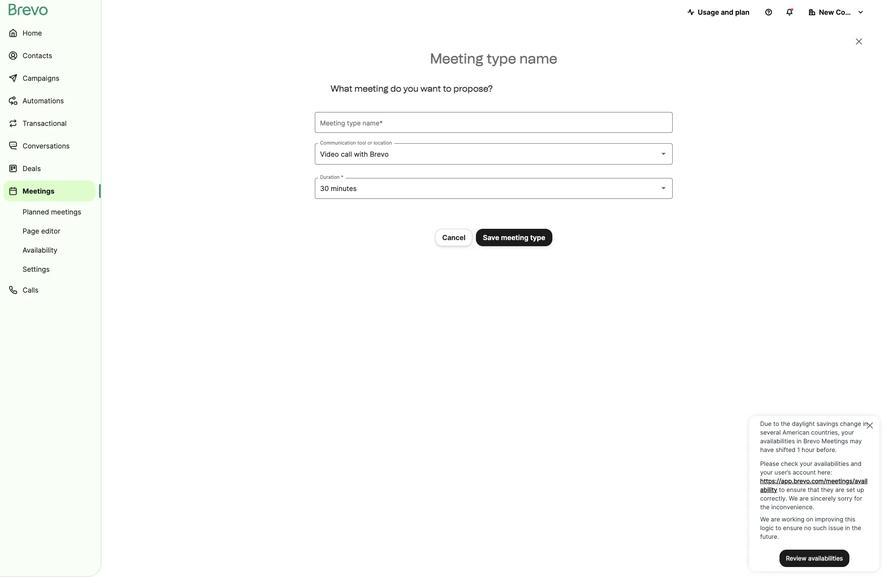 Task type: describe. For each thing, give the bounding box(es) containing it.
what meeting do you want to propose?
[[331, 83, 493, 94]]

usage and plan
[[698, 8, 750, 17]]

calls link
[[3, 280, 96, 301]]

to
[[443, 83, 452, 94]]

company
[[836, 8, 868, 17]]

usage
[[698, 8, 719, 17]]

home link
[[3, 23, 96, 43]]

page editor
[[23, 227, 60, 235]]

meeting
[[430, 50, 484, 67]]

planned meetings link
[[3, 203, 96, 221]]

transactional link
[[3, 113, 96, 134]]

type inside button
[[530, 233, 546, 242]]

calls
[[23, 286, 39, 295]]

video
[[320, 150, 339, 158]]

cancel
[[442, 233, 466, 242]]

page editor link
[[3, 222, 96, 240]]

video call with brevo
[[320, 150, 389, 158]]

save
[[483, 233, 500, 242]]

settings
[[23, 265, 50, 274]]

usage and plan button
[[681, 3, 757, 21]]

conversations link
[[3, 136, 96, 156]]

page
[[23, 227, 39, 235]]

settings link
[[3, 261, 96, 278]]

deals
[[23, 164, 41, 173]]

conversations
[[23, 142, 70, 150]]

automations
[[23, 96, 64, 105]]

save meeting type button
[[476, 229, 553, 246]]

editor
[[41, 227, 60, 235]]

Video call with Brevo field
[[320, 149, 668, 159]]

meetings link
[[3, 181, 96, 202]]

what
[[331, 83, 353, 94]]

minutes
[[331, 184, 357, 193]]

deals link
[[3, 158, 96, 179]]

contacts link
[[3, 45, 96, 66]]

want
[[421, 83, 441, 94]]



Task type: locate. For each thing, give the bounding box(es) containing it.
meeting for type
[[501, 233, 529, 242]]

contacts
[[23, 51, 52, 60]]

availability
[[23, 246, 57, 255]]

new company
[[819, 8, 868, 17]]

1 vertical spatial meeting
[[501, 233, 529, 242]]

you
[[404, 83, 419, 94]]

planned meetings
[[23, 208, 81, 216]]

type
[[487, 50, 517, 67], [530, 233, 546, 242]]

0 horizontal spatial type
[[487, 50, 517, 67]]

1 vertical spatial type
[[530, 233, 546, 242]]

planned
[[23, 208, 49, 216]]

None text field
[[320, 117, 668, 128]]

0 vertical spatial meeting
[[355, 83, 389, 94]]

plan
[[735, 8, 750, 17]]

and
[[721, 8, 734, 17]]

meeting right save
[[501, 233, 529, 242]]

campaigns link
[[3, 68, 96, 89]]

1 horizontal spatial type
[[530, 233, 546, 242]]

automations link
[[3, 90, 96, 111]]

meeting inside button
[[501, 233, 529, 242]]

call
[[341, 150, 352, 158]]

30
[[320, 184, 329, 193]]

meeting left do
[[355, 83, 389, 94]]

transactional
[[23, 119, 67, 128]]

new
[[819, 8, 834, 17]]

brevo
[[370, 150, 389, 158]]

home
[[23, 29, 42, 37]]

new company button
[[802, 3, 872, 21]]

do
[[391, 83, 402, 94]]

30 minutes field
[[320, 183, 668, 194]]

30 minutes
[[320, 184, 357, 193]]

0 vertical spatial type
[[487, 50, 517, 67]]

meetings
[[23, 187, 54, 196]]

save meeting type
[[483, 233, 546, 242]]

cancel button
[[435, 229, 473, 246]]

meetings
[[51, 208, 81, 216]]

0 horizontal spatial meeting
[[355, 83, 389, 94]]

campaigns
[[23, 74, 59, 83]]

meeting type name
[[430, 50, 558, 67]]

availability link
[[3, 242, 96, 259]]

with
[[354, 150, 368, 158]]

1 horizontal spatial meeting
[[501, 233, 529, 242]]

propose?
[[454, 83, 493, 94]]

meeting
[[355, 83, 389, 94], [501, 233, 529, 242]]

meeting for do
[[355, 83, 389, 94]]

name
[[520, 50, 558, 67]]



Task type: vqa. For each thing, say whether or not it's contained in the screenshot.
PAUSED LINK
no



